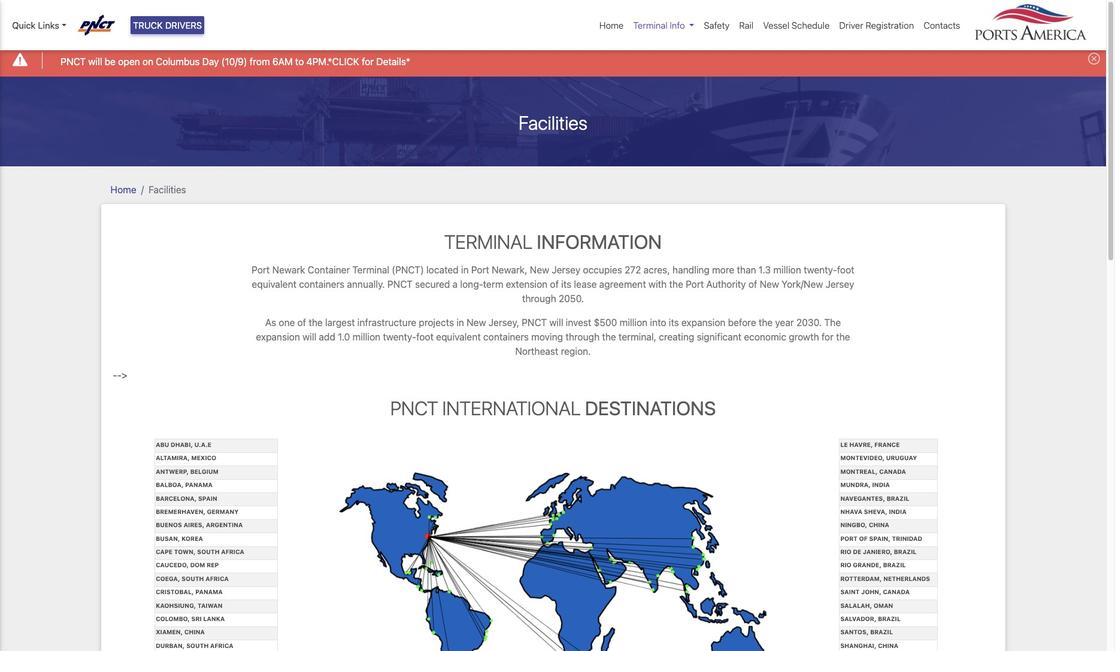 Task type: locate. For each thing, give the bounding box(es) containing it.
africa down argentina
[[221, 549, 244, 556]]

the right with
[[669, 279, 683, 290]]

links
[[38, 20, 59, 31]]

twenty-
[[804, 265, 837, 276], [383, 332, 416, 343]]

2 horizontal spatial terminal
[[633, 20, 668, 31]]

brazil down oman at bottom right
[[878, 616, 901, 623]]

1 vertical spatial rio
[[841, 562, 852, 569]]

balboa,
[[156, 482, 184, 489]]

2 vertical spatial china
[[878, 643, 899, 650]]

2 rio from the top
[[841, 562, 852, 569]]

of up the 2050.
[[550, 279, 559, 290]]

caucedo,
[[156, 562, 189, 569]]

1 vertical spatial through
[[566, 332, 600, 343]]

pnct international destinations
[[390, 397, 716, 420]]

1 vertical spatial will
[[550, 317, 563, 328]]

rio for rio de janiero, brazil
[[841, 549, 852, 556]]

as one of the largest infrastructure projects in new jersey, pnct will invest $500 million into its expansion before the year 2030. the expansion will add 1.0 million twenty-foot equivalent containers moving through the terminal, creating significant economic growth for the northeast region.
[[256, 317, 850, 357]]

through down extension
[[522, 294, 556, 304]]

0 vertical spatial panama
[[185, 482, 213, 489]]

canada down netherlands
[[883, 589, 910, 596]]

le havre, france
[[841, 441, 900, 449]]

in
[[461, 265, 469, 276], [457, 317, 464, 328]]

0 vertical spatial foot
[[837, 265, 855, 276]]

0 vertical spatial million
[[774, 265, 801, 276]]

0 horizontal spatial equivalent
[[252, 279, 297, 290]]

for left details*
[[362, 56, 374, 67]]

0 horizontal spatial twenty-
[[383, 332, 416, 343]]

port newark container terminal (pnct) located in port newark, new jersey occupies 272 acres, handling more than 1.3 million twenty-foot equivalent containers annually. pnct secured a long-term extension of its lease agreement with the port authority of new york/new jersey through 2050.
[[252, 265, 855, 304]]

its inside port newark container terminal (pnct) located in port newark, new jersey occupies 272 acres, handling more than 1.3 million twenty-foot equivalent containers annually. pnct secured a long-term extension of its lease agreement with the port authority of new york/new jersey through 2050.
[[561, 279, 572, 290]]

pnct inside 'as one of the largest infrastructure projects in new jersey, pnct will invest $500 million into its expansion before the year 2030. the expansion will add 1.0 million twenty-foot equivalent containers moving through the terminal, creating significant economic growth for the northeast region.'
[[522, 317, 547, 328]]

1 vertical spatial china
[[184, 629, 205, 636]]

located
[[427, 265, 459, 276]]

terminal
[[633, 20, 668, 31], [444, 230, 533, 253], [353, 265, 389, 276]]

port of spain, trinidad
[[841, 535, 923, 543]]

1 horizontal spatial expansion
[[682, 317, 726, 328]]

0 vertical spatial facilities
[[519, 111, 588, 134]]

1 horizontal spatial twenty-
[[804, 265, 837, 276]]

the up 'economic'
[[759, 317, 773, 328]]

0 vertical spatial china
[[869, 522, 889, 529]]

0 horizontal spatial containers
[[299, 279, 345, 290]]

quick links
[[12, 20, 59, 31]]

1 vertical spatial expansion
[[256, 332, 300, 343]]

0 vertical spatial equivalent
[[252, 279, 297, 290]]

2 vertical spatial new
[[467, 317, 486, 328]]

million up the terminal,
[[620, 317, 648, 328]]

$500
[[594, 317, 617, 328]]

twenty- down infrastructure
[[383, 332, 416, 343]]

0 horizontal spatial home link
[[111, 184, 136, 195]]

1 vertical spatial africa
[[206, 576, 229, 583]]

jersey,
[[489, 317, 519, 328]]

china up spain,
[[869, 522, 889, 529]]

1 vertical spatial facilities
[[149, 184, 186, 195]]

0 vertical spatial expansion
[[682, 317, 726, 328]]

panama down belgium
[[185, 482, 213, 489]]

terminal,
[[619, 332, 657, 343]]

navegantes, brazil
[[841, 495, 910, 502]]

canada down uruguay
[[880, 468, 906, 475]]

expansion down the as
[[256, 332, 300, 343]]

taiwan
[[198, 602, 223, 610]]

south up cristobal, panama
[[182, 576, 204, 583]]

0 horizontal spatial terminal
[[353, 265, 389, 276]]

will inside alert
[[88, 56, 102, 67]]

2 vertical spatial south
[[186, 643, 209, 650]]

le
[[841, 441, 848, 449]]

shanghai, china
[[841, 643, 899, 650]]

1 horizontal spatial equivalent
[[436, 332, 481, 343]]

newark
[[272, 265, 305, 276]]

port down ningbo,
[[841, 535, 858, 543]]

facilities
[[519, 111, 588, 134], [149, 184, 186, 195]]

0 vertical spatial terminal
[[633, 20, 668, 31]]

1 vertical spatial its
[[669, 317, 679, 328]]

its up the 2050.
[[561, 279, 572, 290]]

1.3
[[759, 265, 771, 276]]

1 vertical spatial million
[[620, 317, 648, 328]]

new up extension
[[530, 265, 549, 276]]

containers down the jersey,
[[483, 332, 529, 343]]

port down handling
[[686, 279, 704, 290]]

0 horizontal spatial for
[[362, 56, 374, 67]]

south
[[197, 549, 220, 556], [182, 576, 204, 583], [186, 643, 209, 650]]

terminal up newark,
[[444, 230, 533, 253]]

0 horizontal spatial facilities
[[149, 184, 186, 195]]

1 vertical spatial foot
[[416, 332, 434, 343]]

montevideo,
[[841, 455, 885, 462]]

1 vertical spatial south
[[182, 576, 204, 583]]

its
[[561, 279, 572, 290], [669, 317, 679, 328]]

will up moving
[[550, 317, 563, 328]]

0 horizontal spatial its
[[561, 279, 572, 290]]

india right sheva,
[[889, 509, 907, 516]]

columbus
[[156, 56, 200, 67]]

brazil for santos, brazil
[[870, 629, 893, 636]]

jersey right york/new
[[826, 279, 854, 290]]

1 horizontal spatial will
[[303, 332, 316, 343]]

africa for coega, south africa
[[206, 576, 229, 583]]

panama up taiwan
[[195, 589, 223, 596]]

schedule
[[792, 20, 830, 31]]

busan,
[[156, 535, 180, 543]]

1 vertical spatial canada
[[883, 589, 910, 596]]

south for durban,
[[186, 643, 209, 650]]

south up rep
[[197, 549, 220, 556]]

contacts link
[[919, 14, 965, 37]]

rotterdam,
[[841, 576, 882, 583]]

africa down rep
[[206, 576, 229, 583]]

truck drivers link
[[131, 16, 204, 34]]

into
[[650, 317, 666, 328]]

1 vertical spatial panama
[[195, 589, 223, 596]]

1 vertical spatial new
[[760, 279, 779, 290]]

1 vertical spatial for
[[822, 332, 834, 343]]

caucedo, dom rep
[[156, 562, 219, 569]]

terminal left info
[[633, 20, 668, 31]]

0 horizontal spatial expansion
[[256, 332, 300, 343]]

brazil down salvador, brazil
[[870, 629, 893, 636]]

1 horizontal spatial containers
[[483, 332, 529, 343]]

northeast
[[515, 346, 559, 357]]

1 rio from the top
[[841, 549, 852, 556]]

0 vertical spatial home link
[[595, 14, 629, 37]]

1 horizontal spatial facilities
[[519, 111, 588, 134]]

in right projects
[[457, 317, 464, 328]]

0 vertical spatial its
[[561, 279, 572, 290]]

0 vertical spatial containers
[[299, 279, 345, 290]]

the
[[824, 317, 841, 328]]

china
[[869, 522, 889, 529], [184, 629, 205, 636], [878, 643, 899, 650]]

rotterdam, netherlands
[[841, 576, 930, 583]]

port up "long-"
[[471, 265, 489, 276]]

its up the creating
[[669, 317, 679, 328]]

ningbo, china
[[841, 522, 889, 529]]

2 vertical spatial africa
[[210, 643, 233, 650]]

new
[[530, 265, 549, 276], [760, 279, 779, 290], [467, 317, 486, 328]]

salalah,
[[841, 602, 872, 610]]

terminal up annually.
[[353, 265, 389, 276]]

through inside port newark container terminal (pnct) located in port newark, new jersey occupies 272 acres, handling more than 1.3 million twenty-foot equivalent containers annually. pnct secured a long-term extension of its lease agreement with the port authority of new york/new jersey through 2050.
[[522, 294, 556, 304]]

terminal info link
[[629, 14, 699, 37]]

brazil down trinidad
[[894, 549, 917, 556]]

1 vertical spatial twenty-
[[383, 332, 416, 343]]

2 vertical spatial terminal
[[353, 265, 389, 276]]

uruguay
[[886, 455, 917, 462]]

0 horizontal spatial million
[[353, 332, 381, 343]]

the inside port newark container terminal (pnct) located in port newark, new jersey occupies 272 acres, handling more than 1.3 million twenty-foot equivalent containers annually. pnct secured a long-term extension of its lease agreement with the port authority of new york/new jersey through 2050.
[[669, 279, 683, 290]]

more
[[712, 265, 735, 276]]

0 horizontal spatial through
[[522, 294, 556, 304]]

equivalent inside 'as one of the largest infrastructure projects in new jersey, pnct will invest $500 million into its expansion before the year 2030. the expansion will add 1.0 million twenty-foot equivalent containers moving through the terminal, creating significant economic growth for the northeast region.'
[[436, 332, 481, 343]]

will left be
[[88, 56, 102, 67]]

0 horizontal spatial foot
[[416, 332, 434, 343]]

1 horizontal spatial terminal
[[444, 230, 533, 253]]

pnct will be open on columbus day (10/9) from 6am to 4pm.*click for details*
[[61, 56, 410, 67]]

brazil up sheva,
[[887, 495, 910, 502]]

new inside 'as one of the largest infrastructure projects in new jersey, pnct will invest $500 million into its expansion before the year 2030. the expansion will add 1.0 million twenty-foot equivalent containers moving through the terminal, creating significant economic growth for the northeast region.'
[[467, 317, 486, 328]]

china up the "durban, south africa"
[[184, 629, 205, 636]]

0 horizontal spatial jersey
[[552, 265, 581, 276]]

south for coega,
[[182, 576, 204, 583]]

0 vertical spatial home
[[600, 20, 624, 31]]

will left add
[[303, 332, 316, 343]]

of
[[550, 279, 559, 290], [749, 279, 757, 290], [297, 317, 306, 328], [859, 535, 868, 543]]

rio left de
[[841, 549, 852, 556]]

1 vertical spatial terminal
[[444, 230, 533, 253]]

equivalent down projects
[[436, 332, 481, 343]]

rep
[[207, 562, 219, 569]]

panama for balboa, panama
[[185, 482, 213, 489]]

balboa, panama
[[156, 482, 213, 489]]

1 horizontal spatial home
[[600, 20, 624, 31]]

foot up the
[[837, 265, 855, 276]]

containers inside port newark container terminal (pnct) located in port newark, new jersey occupies 272 acres, handling more than 1.3 million twenty-foot equivalent containers annually. pnct secured a long-term extension of its lease agreement with the port authority of new york/new jersey through 2050.
[[299, 279, 345, 290]]

1 horizontal spatial foot
[[837, 265, 855, 276]]

0 vertical spatial twenty-
[[804, 265, 837, 276]]

1 horizontal spatial new
[[530, 265, 549, 276]]

0 vertical spatial new
[[530, 265, 549, 276]]

vessel schedule
[[763, 20, 830, 31]]

registration
[[866, 20, 914, 31]]

saint
[[841, 589, 860, 596]]

in up "long-"
[[461, 265, 469, 276]]

africa down lanka
[[210, 643, 233, 650]]

through
[[522, 294, 556, 304], [566, 332, 600, 343]]

brazil
[[887, 495, 910, 502], [894, 549, 917, 556], [883, 562, 906, 569], [878, 616, 901, 623], [870, 629, 893, 636]]

twenty- up york/new
[[804, 265, 837, 276]]

brazil up rotterdam, netherlands
[[883, 562, 906, 569]]

new left the jersey,
[[467, 317, 486, 328]]

antwerp,
[[156, 468, 189, 475]]

south down xiamen, china
[[186, 643, 209, 650]]

1 vertical spatial containers
[[483, 332, 529, 343]]

1 vertical spatial in
[[457, 317, 464, 328]]

newark,
[[492, 265, 527, 276]]

jersey
[[552, 265, 581, 276], [826, 279, 854, 290]]

1 horizontal spatial through
[[566, 332, 600, 343]]

foot down projects
[[416, 332, 434, 343]]

0 vertical spatial canada
[[880, 468, 906, 475]]

authority
[[707, 279, 746, 290]]

dhabi,
[[171, 441, 193, 449]]

new down 1.3
[[760, 279, 779, 290]]

rio up rotterdam,
[[841, 562, 852, 569]]

1 horizontal spatial its
[[669, 317, 679, 328]]

safety link
[[699, 14, 735, 37]]

million up york/new
[[774, 265, 801, 276]]

pnct inside pnct will be open on columbus day (10/9) from 6am to 4pm.*click for details* link
[[61, 56, 86, 67]]

1 horizontal spatial home link
[[595, 14, 629, 37]]

equivalent down newark
[[252, 279, 297, 290]]

town,
[[174, 549, 196, 556]]

million
[[774, 265, 801, 276], [620, 317, 648, 328], [353, 332, 381, 343]]

0 vertical spatial for
[[362, 56, 374, 67]]

1 vertical spatial jersey
[[826, 279, 854, 290]]

secured
[[415, 279, 450, 290]]

million right '1.0'
[[353, 332, 381, 343]]

with
[[649, 279, 667, 290]]

0 vertical spatial through
[[522, 294, 556, 304]]

1 horizontal spatial jersey
[[826, 279, 854, 290]]

0 horizontal spatial home
[[111, 184, 136, 195]]

jersey up the lease
[[552, 265, 581, 276]]

0 horizontal spatial will
[[88, 56, 102, 67]]

1 vertical spatial equivalent
[[436, 332, 481, 343]]

0 vertical spatial will
[[88, 56, 102, 67]]

salalah, oman
[[841, 602, 893, 610]]

0 horizontal spatial new
[[467, 317, 486, 328]]

expansion up significant
[[682, 317, 726, 328]]

0 vertical spatial in
[[461, 265, 469, 276]]

occupies
[[583, 265, 622, 276]]

barcelona, spain
[[156, 495, 217, 502]]

be
[[105, 56, 116, 67]]

india up navegantes, brazil
[[872, 482, 890, 489]]

one
[[279, 317, 295, 328]]

of right one
[[297, 317, 306, 328]]

through down invest
[[566, 332, 600, 343]]

0 vertical spatial rio
[[841, 549, 852, 556]]

the up add
[[309, 317, 323, 328]]

china down santos, brazil
[[878, 643, 899, 650]]

foot inside port newark container terminal (pnct) located in port newark, new jersey occupies 272 acres, handling more than 1.3 million twenty-foot equivalent containers annually. pnct secured a long-term extension of its lease agreement with the port authority of new york/new jersey through 2050.
[[837, 265, 855, 276]]

1 horizontal spatial for
[[822, 332, 834, 343]]

of inside 'as one of the largest infrastructure projects in new jersey, pnct will invest $500 million into its expansion before the year 2030. the expansion will add 1.0 million twenty-foot equivalent containers moving through the terminal, creating significant economic growth for the northeast region.'
[[297, 317, 306, 328]]

home link
[[595, 14, 629, 37], [111, 184, 136, 195]]

2 horizontal spatial million
[[774, 265, 801, 276]]

2 horizontal spatial will
[[550, 317, 563, 328]]

for down the
[[822, 332, 834, 343]]

driver registration
[[839, 20, 914, 31]]

containers down container on the left top of the page
[[299, 279, 345, 290]]



Task type: describe. For each thing, give the bounding box(es) containing it.
moving
[[531, 332, 563, 343]]

0 vertical spatial jersey
[[552, 265, 581, 276]]

africa for durban, south africa
[[210, 643, 233, 650]]

truck drivers
[[133, 20, 202, 31]]

day
[[202, 56, 219, 67]]

driver
[[839, 20, 864, 31]]

terminal inside port newark container terminal (pnct) located in port newark, new jersey occupies 272 acres, handling more than 1.3 million twenty-foot equivalent containers annually. pnct secured a long-term extension of its lease agreement with the port authority of new york/new jersey through 2050.
[[353, 265, 389, 276]]

terminal for terminal info
[[633, 20, 668, 31]]

rail image
[[338, 468, 769, 652]]

contacts
[[924, 20, 961, 31]]

details*
[[376, 56, 410, 67]]

terminal information
[[444, 230, 662, 253]]

-->
[[113, 370, 127, 381]]

its inside 'as one of the largest infrastructure projects in new jersey, pnct will invest $500 million into its expansion before the year 2030. the expansion will add 1.0 million twenty-foot equivalent containers moving through the terminal, creating significant economic growth for the northeast region.'
[[669, 317, 679, 328]]

john,
[[862, 589, 882, 596]]

acres,
[[644, 265, 670, 276]]

altamira,
[[156, 455, 190, 462]]

through inside 'as one of the largest infrastructure projects in new jersey, pnct will invest $500 million into its expansion before the year 2030. the expansion will add 1.0 million twenty-foot equivalent containers moving through the terminal, creating significant economic growth for the northeast region.'
[[566, 332, 600, 343]]

pnct will be open on columbus day (10/9) from 6am to 4pm.*click for details* alert
[[0, 44, 1106, 76]]

cristobal, panama
[[156, 589, 223, 596]]

than
[[737, 265, 756, 276]]

4pm.*click
[[306, 56, 359, 67]]

china for xiamen, china
[[184, 629, 205, 636]]

0 vertical spatial africa
[[221, 549, 244, 556]]

china for ningbo, china
[[869, 522, 889, 529]]

salvador, brazil
[[841, 616, 901, 623]]

rio for rio grande, brazil
[[841, 562, 852, 569]]

pnct inside port newark container terminal (pnct) located in port newark, new jersey occupies 272 acres, handling more than 1.3 million twenty-foot equivalent containers annually. pnct secured a long-term extension of its lease agreement with the port authority of new york/new jersey through 2050.
[[387, 279, 413, 290]]

container
[[308, 265, 350, 276]]

cape
[[156, 549, 173, 556]]

for inside 'as one of the largest infrastructure projects in new jersey, pnct will invest $500 million into its expansion before the year 2030. the expansion will add 1.0 million twenty-foot equivalent containers moving through the terminal, creating significant economic growth for the northeast region.'
[[822, 332, 834, 343]]

2 vertical spatial million
[[353, 332, 381, 343]]

barcelona,
[[156, 495, 197, 502]]

for inside alert
[[362, 56, 374, 67]]

2050.
[[559, 294, 584, 304]]

durban, south africa
[[156, 643, 233, 650]]

equivalent inside port newark container terminal (pnct) located in port newark, new jersey occupies 272 acres, handling more than 1.3 million twenty-foot equivalent containers annually. pnct secured a long-term extension of its lease agreement with the port authority of new york/new jersey through 2050.
[[252, 279, 297, 290]]

buenos aires, argentina
[[156, 522, 243, 529]]

nhava
[[841, 509, 863, 516]]

the down the
[[836, 332, 850, 343]]

navegantes,
[[841, 495, 885, 502]]

open
[[118, 56, 140, 67]]

the down $500
[[602, 332, 616, 343]]

u.a.e
[[194, 441, 211, 449]]

largest
[[325, 317, 355, 328]]

brazil for navegantes, brazil
[[887, 495, 910, 502]]

belgium
[[190, 468, 219, 475]]

containers inside 'as one of the largest infrastructure projects in new jersey, pnct will invest $500 million into its expansion before the year 2030. the expansion will add 1.0 million twenty-foot equivalent containers moving through the terminal, creating significant economic growth for the northeast region.'
[[483, 332, 529, 343]]

2 vertical spatial will
[[303, 332, 316, 343]]

1.0
[[338, 332, 350, 343]]

china for shanghai, china
[[878, 643, 899, 650]]

mexico
[[191, 455, 216, 462]]

lanka
[[203, 616, 225, 623]]

in inside port newark container terminal (pnct) located in port newark, new jersey occupies 272 acres, handling more than 1.3 million twenty-foot equivalent containers annually. pnct secured a long-term extension of its lease agreement with the port authority of new york/new jersey through 2050.
[[461, 265, 469, 276]]

bremerhaven,
[[156, 509, 205, 516]]

colombo,
[[156, 616, 190, 623]]

xiamen, china
[[156, 629, 205, 636]]

saint john, canada
[[841, 589, 910, 596]]

twenty- inside port newark container terminal (pnct) located in port newark, new jersey occupies 272 acres, handling more than 1.3 million twenty-foot equivalent containers annually. pnct secured a long-term extension of its lease agreement with the port authority of new york/new jersey through 2050.
[[804, 265, 837, 276]]

on
[[143, 56, 153, 67]]

1 vertical spatial india
[[889, 509, 907, 516]]

montreal, canada
[[841, 468, 906, 475]]

rio de janiero, brazil
[[841, 549, 917, 556]]

million inside port newark container terminal (pnct) located in port newark, new jersey occupies 272 acres, handling more than 1.3 million twenty-foot equivalent containers annually. pnct secured a long-term extension of its lease agreement with the port authority of new york/new jersey through 2050.
[[774, 265, 801, 276]]

of down than
[[749, 279, 757, 290]]

1 vertical spatial home
[[111, 184, 136, 195]]

de
[[853, 549, 862, 556]]

lease
[[574, 279, 597, 290]]

kaohsiung,
[[156, 602, 196, 610]]

coega, south africa
[[156, 576, 229, 583]]

handling
[[673, 265, 710, 276]]

rail link
[[735, 14, 759, 37]]

1 vertical spatial home link
[[111, 184, 136, 195]]

argentina
[[206, 522, 243, 529]]

janiero,
[[863, 549, 893, 556]]

altamira, mexico
[[156, 455, 216, 462]]

shanghai,
[[841, 643, 877, 650]]

info
[[670, 20, 685, 31]]

1 - from the left
[[113, 370, 117, 381]]

6am
[[272, 56, 293, 67]]

netherlands
[[884, 576, 930, 583]]

cristobal,
[[156, 589, 194, 596]]

projects
[[419, 317, 454, 328]]

santos, brazil
[[841, 629, 893, 636]]

montevideo, uruguay
[[841, 455, 917, 462]]

term
[[483, 279, 503, 290]]

vessel schedule link
[[759, 14, 835, 37]]

annually.
[[347, 279, 385, 290]]

twenty- inside 'as one of the largest infrastructure projects in new jersey, pnct will invest $500 million into its expansion before the year 2030. the expansion will add 1.0 million twenty-foot equivalent containers moving through the terminal, creating significant economic growth for the northeast region.'
[[383, 332, 416, 343]]

grande,
[[853, 562, 882, 569]]

nhava sheva, india
[[841, 509, 907, 516]]

brazil for salvador, brazil
[[878, 616, 901, 623]]

272
[[625, 265, 641, 276]]

aires,
[[184, 522, 204, 529]]

korea
[[182, 535, 203, 543]]

in inside 'as one of the largest infrastructure projects in new jersey, pnct will invest $500 million into its expansion before the year 2030. the expansion will add 1.0 million twenty-foot equivalent containers moving through the terminal, creating significant economic growth for the northeast region.'
[[457, 317, 464, 328]]

2 - from the left
[[117, 370, 122, 381]]

foot inside 'as one of the largest infrastructure projects in new jersey, pnct will invest $500 million into its expansion before the year 2030. the expansion will add 1.0 million twenty-foot equivalent containers moving through the terminal, creating significant economic growth for the northeast region.'
[[416, 332, 434, 343]]

significant
[[697, 332, 742, 343]]

0 vertical spatial india
[[872, 482, 890, 489]]

growth
[[789, 332, 819, 343]]

quick
[[12, 20, 36, 31]]

santos,
[[841, 629, 869, 636]]

terminal for terminal information
[[444, 230, 533, 253]]

economic
[[744, 332, 787, 343]]

destinations
[[585, 397, 716, 420]]

truck
[[133, 20, 163, 31]]

buenos
[[156, 522, 182, 529]]

as
[[265, 317, 276, 328]]

2 horizontal spatial new
[[760, 279, 779, 290]]

ningbo,
[[841, 522, 867, 529]]

close image
[[1088, 53, 1100, 65]]

to
[[295, 56, 304, 67]]

agreement
[[599, 279, 646, 290]]

of down ningbo, china
[[859, 535, 868, 543]]

(pnct)
[[392, 265, 424, 276]]

safety
[[704, 20, 730, 31]]

trinidad
[[892, 535, 923, 543]]

long-
[[460, 279, 483, 290]]

busan, korea
[[156, 535, 203, 543]]

0 vertical spatial south
[[197, 549, 220, 556]]

salvador,
[[841, 616, 877, 623]]

1 horizontal spatial million
[[620, 317, 648, 328]]

cape town, south africa
[[156, 549, 244, 556]]

mundra,
[[841, 482, 871, 489]]

port left newark
[[252, 265, 270, 276]]

panama for cristobal, panama
[[195, 589, 223, 596]]



Task type: vqa. For each thing, say whether or not it's contained in the screenshot.
bottommost equivalent
yes



